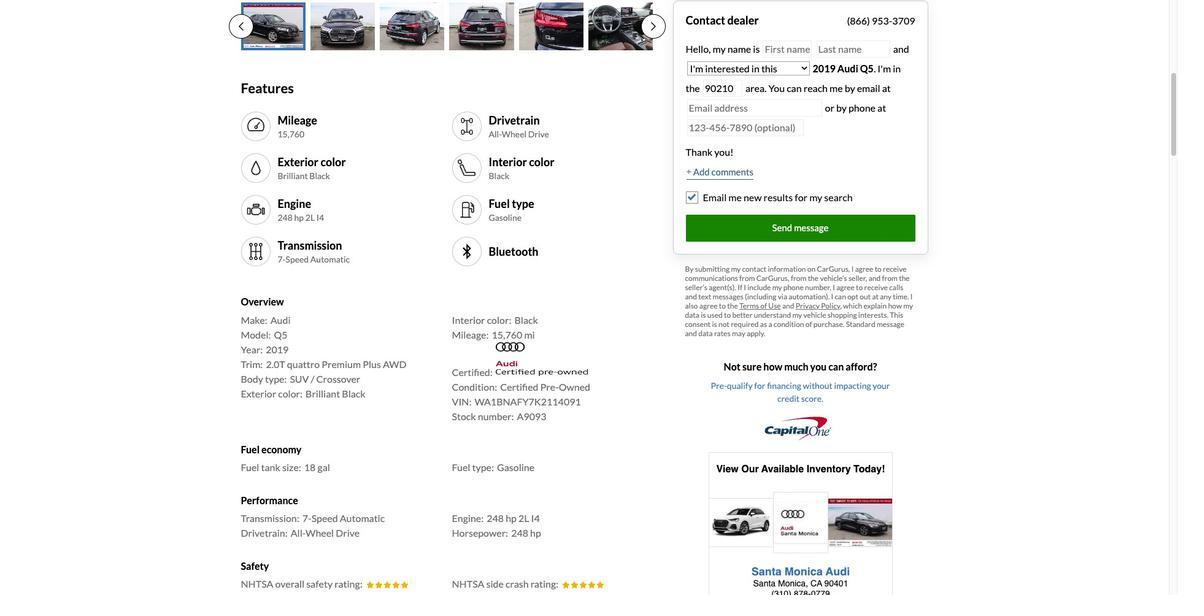 Task type: vqa. For each thing, say whether or not it's contained in the screenshot.
"economy"
yes



Task type: locate. For each thing, give the bounding box(es) containing it.
1 rating: from the left
[[335, 579, 363, 590]]

wheel inside transmission: 7-speed automatic drivetrain: all-wheel drive
[[306, 527, 334, 539]]

next page image
[[651, 22, 656, 32]]

speed for transmission:
[[312, 513, 338, 524]]

248 up horsepower:
[[487, 513, 504, 524]]

hp
[[294, 213, 304, 223], [506, 513, 517, 524], [531, 527, 541, 539]]

q5
[[861, 63, 874, 74], [274, 329, 288, 341]]

1 horizontal spatial i4
[[531, 513, 540, 524]]

2.0t
[[266, 358, 285, 370]]

fuel down stock at the bottom of page
[[452, 462, 471, 473]]

2l down engine
[[306, 213, 315, 223]]

1 vertical spatial exterior
[[241, 388, 276, 400]]

0 horizontal spatial speed
[[286, 254, 309, 265]]

type:
[[265, 373, 287, 385], [473, 462, 494, 473]]

0 horizontal spatial 7-
[[278, 254, 286, 265]]

1 horizontal spatial audi
[[838, 63, 859, 74]]

qualify
[[728, 380, 753, 391]]

in
[[893, 63, 901, 74]]

interior inside interior color black
[[489, 155, 527, 169]]

phone up terms of use and privacy policy
[[784, 283, 804, 292]]

at right out
[[873, 292, 879, 301]]

1 horizontal spatial wheel
[[502, 129, 527, 139]]

rating: right crash
[[531, 579, 559, 590]]

1 horizontal spatial pre-
[[711, 380, 728, 391]]

this
[[890, 310, 904, 320]]

0 horizontal spatial 2019
[[266, 344, 289, 355]]

vin:
[[452, 396, 472, 408]]

2 vertical spatial agree
[[700, 301, 718, 310]]

of inside , which explain how my data is used to better understand my vehicle shopping interests. this consent is not required as a condition of purchase. standard message and data rates may apply.
[[806, 320, 813, 329]]

rating: for nhtsa overall safety rating:
[[335, 579, 363, 590]]

by right or
[[837, 102, 847, 114]]

1 vertical spatial wheel
[[306, 527, 334, 539]]

speed down gal on the left
[[312, 513, 338, 524]]

0 horizontal spatial 15,760
[[278, 129, 305, 139]]

248 inside "engine 248 hp 2l i4"
[[278, 213, 293, 223]]

black down crossover
[[342, 388, 366, 400]]

interior for color:
[[452, 314, 485, 326]]

0 horizontal spatial message
[[795, 222, 829, 234]]

and up in
[[892, 43, 910, 55]]

black inside "make: audi model: q5 year: 2019 trim: 2.0t quattro premium plus awd body type: suv / crossover exterior color: brilliant black"
[[342, 388, 366, 400]]

i right if
[[744, 283, 747, 292]]

agree up ,
[[837, 283, 855, 292]]

to right used
[[725, 310, 731, 320]]

1 vertical spatial i4
[[531, 513, 540, 524]]

cargurus, right on in the top of the page
[[818, 264, 851, 274]]

0 horizontal spatial rating:
[[335, 579, 363, 590]]

0 horizontal spatial nhtsa
[[241, 579, 274, 590]]

15,760 left mi
[[492, 329, 523, 341]]

7- for transmission:
[[303, 513, 312, 524]]

1 horizontal spatial nhtsa
[[452, 579, 485, 590]]

0 horizontal spatial drive
[[336, 527, 360, 539]]

color: down suv
[[278, 388, 303, 400]]

much
[[785, 361, 809, 372]]

interior inside 'interior color: black mileage: 15,760 mi'
[[452, 314, 485, 326]]

transmission image
[[246, 242, 266, 262]]

data left "rates"
[[699, 329, 713, 338]]

0 vertical spatial by
[[845, 82, 856, 94]]

1 horizontal spatial exterior
[[278, 155, 319, 169]]

7- inside transmission: 7-speed automatic drivetrain: all-wheel drive
[[303, 513, 312, 524]]

0 vertical spatial i4
[[317, 213, 324, 223]]

1 vertical spatial all-
[[291, 527, 306, 539]]

1 vertical spatial can
[[835, 292, 847, 301]]

text
[[699, 292, 712, 301]]

certified
[[501, 381, 539, 393]]

0 horizontal spatial type:
[[265, 373, 287, 385]]

how
[[889, 301, 903, 310], [764, 361, 783, 372]]

trim:
[[241, 358, 263, 370]]

0 horizontal spatial for
[[755, 380, 766, 391]]

7- right transmission icon
[[278, 254, 286, 265]]

vehicle
[[804, 310, 827, 320]]

my down calls
[[904, 301, 914, 310]]

pre- inside pre-qualify for financing without impacting your credit score.
[[711, 380, 728, 391]]

wheel down 'drivetrain'
[[502, 129, 527, 139]]

crash
[[506, 579, 529, 590]]

message
[[795, 222, 829, 234], [877, 320, 905, 329]]

by left email
[[845, 82, 856, 94]]

agree up out
[[856, 264, 874, 274]]

consent
[[686, 320, 711, 329]]

0 horizontal spatial exterior
[[241, 388, 276, 400]]

15,760 down mileage
[[278, 129, 305, 139]]

is right name
[[754, 43, 760, 55]]

1 vertical spatial 2l
[[519, 513, 530, 524]]

0 vertical spatial speed
[[286, 254, 309, 265]]

privacy
[[796, 301, 820, 310]]

2 vertical spatial hp
[[531, 527, 541, 539]]

wheel inside drivetrain all-wheel drive
[[502, 129, 527, 139]]

1 horizontal spatial interior
[[489, 155, 527, 169]]

1 horizontal spatial is
[[713, 320, 718, 329]]

area.
[[746, 82, 767, 94]]

gasoline inside "fuel type gasoline"
[[489, 213, 522, 223]]

color:
[[487, 314, 512, 326], [278, 388, 303, 400]]

gasoline for type:
[[497, 462, 535, 473]]

drivetrain
[[489, 113, 540, 127]]

1 horizontal spatial 7-
[[303, 513, 312, 524]]

0 vertical spatial exterior
[[278, 155, 319, 169]]

vehicle's
[[821, 274, 848, 283]]

name
[[728, 43, 752, 55]]

2l inside engine: 248 hp 2l i4 horsepower: 248 hp
[[519, 513, 530, 524]]

nhtsa for nhtsa overall safety rating:
[[241, 579, 274, 590]]

type: inside "make: audi model: q5 year: 2019 trim: 2.0t quattro premium plus awd body type: suv / crossover exterior color: brilliant black"
[[265, 373, 287, 385]]

fuel for type
[[489, 197, 510, 211]]

mileage:
[[452, 329, 489, 341]]

1 horizontal spatial rating:
[[531, 579, 559, 590]]

i4 inside "engine 248 hp 2l i4"
[[317, 213, 324, 223]]

automatic inside transmission: 7-speed automatic drivetrain: all-wheel drive
[[340, 513, 385, 524]]

agree right the also
[[700, 301, 718, 310]]

number:
[[478, 411, 514, 422]]

view vehicle photo 6 image
[[589, 2, 654, 51]]

black up engine
[[310, 171, 330, 181]]

black up mi
[[515, 314, 538, 326]]

rating:
[[335, 579, 363, 590], [531, 579, 559, 590]]

1 horizontal spatial 15,760
[[492, 329, 523, 341]]

interior color image
[[457, 159, 477, 178]]

at inside by submitting my contact information on cargurus, i agree to receive communications from cargurus, from the vehicle's seller, and from the seller's agent(s). if i include my phone number, i agree to receive calls and text messages (including via automation). i can opt out at any time. i also agree to the
[[873, 292, 879, 301]]

out
[[860, 292, 871, 301]]

0 horizontal spatial q5
[[274, 329, 288, 341]]

i4 inside engine: 248 hp 2l i4 horsepower: 248 hp
[[531, 513, 540, 524]]

better
[[733, 310, 753, 320]]

0 vertical spatial automatic
[[311, 254, 350, 265]]

0 horizontal spatial wheel
[[306, 527, 334, 539]]

2 nhtsa from the left
[[452, 579, 485, 590]]

0 horizontal spatial of
[[761, 301, 768, 310]]

phone
[[849, 102, 876, 114], [784, 283, 804, 292]]

is left not
[[713, 320, 718, 329]]

fuel left type
[[489, 197, 510, 211]]

0 horizontal spatial cargurus,
[[757, 274, 790, 283]]

interior down drivetrain all-wheel drive
[[489, 155, 527, 169]]

view vehicle photo 3 image
[[380, 2, 445, 51]]

black inside 'interior color: black mileage: 15,760 mi'
[[515, 314, 538, 326]]

1 vertical spatial me
[[729, 192, 742, 203]]

me right reach
[[830, 82, 843, 94]]

nhtsa overall safety rating:
[[241, 579, 363, 590]]

drivetrain all-wheel drive
[[489, 113, 549, 139]]

q5 right the model:
[[274, 329, 288, 341]]

not sure how much you can afford?
[[724, 361, 878, 372]]

communications
[[686, 274, 738, 283]]

the up the automation).
[[808, 274, 819, 283]]

hp for engine
[[294, 213, 304, 223]]

rating: right safety at left bottom
[[335, 579, 363, 590]]

how right sure
[[764, 361, 783, 372]]

brilliant up engine
[[278, 171, 308, 181]]

audi down overview
[[271, 314, 291, 326]]

engine image
[[246, 200, 266, 220]]

0 vertical spatial drive
[[529, 129, 549, 139]]

q5 left i'm
[[861, 63, 874, 74]]

0 horizontal spatial pre-
[[541, 381, 559, 393]]

speed inside the transmission 7-speed automatic
[[286, 254, 309, 265]]

of left use
[[761, 301, 768, 310]]

0 vertical spatial 2l
[[306, 213, 315, 223]]

exterior down body
[[241, 388, 276, 400]]

color
[[321, 155, 346, 169], [529, 155, 555, 169]]

exterior color image
[[246, 159, 266, 178]]

a9093
[[517, 411, 547, 422]]

message down explain
[[877, 320, 905, 329]]

type: down 2.0t
[[265, 373, 287, 385]]

on
[[808, 264, 816, 274]]

body
[[241, 373, 263, 385]]

0 vertical spatial me
[[830, 82, 843, 94]]

1 vertical spatial brilliant
[[306, 388, 340, 400]]

2019
[[813, 63, 836, 74], [266, 344, 289, 355]]

view vehicle photo 2 image
[[311, 2, 375, 51]]

hp inside "engine 248 hp 2l i4"
[[294, 213, 304, 223]]

2l inside "engine 248 hp 2l i4"
[[306, 213, 315, 223]]

audi down last name field
[[838, 63, 859, 74]]

1 vertical spatial by
[[837, 102, 847, 114]]

(including
[[745, 292, 777, 301]]

fuel left economy
[[241, 444, 260, 455]]

which
[[844, 301, 863, 310]]

all- down transmission:
[[291, 527, 306, 539]]

privacy policy link
[[796, 301, 841, 310]]

0 horizontal spatial 2l
[[306, 213, 315, 223]]

can inside by submitting my contact information on cargurus, i agree to receive communications from cargurus, from the vehicle's seller, and from the seller's agent(s). if i include my phone number, i agree to receive calls and text messages (including via automation). i can opt out at any time. i also agree to the
[[835, 292, 847, 301]]

my
[[713, 43, 726, 55], [810, 192, 823, 203], [732, 264, 741, 274], [773, 283, 783, 292], [904, 301, 914, 310], [793, 310, 803, 320]]

2 vertical spatial at
[[873, 292, 879, 301]]

size:
[[282, 462, 301, 473]]

at
[[883, 82, 891, 94], [878, 102, 887, 114], [873, 292, 879, 301]]

2 vertical spatial 248
[[512, 527, 529, 539]]

1 color from the left
[[321, 155, 346, 169]]

1 vertical spatial of
[[806, 320, 813, 329]]

speed inside transmission: 7-speed automatic drivetrain: all-wheel drive
[[312, 513, 338, 524]]

color for interior color
[[529, 155, 555, 169]]

(866) 953-3709
[[848, 15, 916, 26]]

cargurus, up via
[[757, 274, 790, 283]]

First name field
[[764, 41, 813, 58]]

hp up horsepower:
[[506, 513, 517, 524]]

for
[[795, 192, 808, 203], [755, 380, 766, 391]]

receive
[[884, 264, 907, 274], [865, 283, 888, 292]]

1 vertical spatial agree
[[837, 283, 855, 292]]

fuel inside "fuel type gasoline"
[[489, 197, 510, 211]]

from up any
[[883, 274, 898, 283]]

financing
[[768, 380, 802, 391]]

nhtsa left side
[[452, 579, 485, 590]]

my left vehicle
[[793, 310, 803, 320]]

color inside interior color black
[[529, 155, 555, 169]]

used
[[708, 310, 723, 320]]

and
[[892, 43, 910, 55], [869, 274, 881, 283], [686, 292, 698, 301], [783, 301, 795, 310], [686, 329, 698, 338]]

248 right horsepower:
[[512, 527, 529, 539]]

.
[[874, 63, 876, 74]]

1 nhtsa from the left
[[241, 579, 274, 590]]

for inside pre-qualify for financing without impacting your credit score.
[[755, 380, 766, 391]]

1 horizontal spatial how
[[889, 301, 903, 310]]

color: up mileage: on the left bottom of page
[[487, 314, 512, 326]]

quattro
[[287, 358, 320, 370]]

audi inside "make: audi model: q5 year: 2019 trim: 2.0t quattro premium plus awd body type: suv / crossover exterior color: brilliant black"
[[271, 314, 291, 326]]

2019 audi q5
[[813, 63, 874, 74]]

0 vertical spatial wheel
[[502, 129, 527, 139]]

1 horizontal spatial 2l
[[519, 513, 530, 524]]

1 vertical spatial drive
[[336, 527, 360, 539]]

Zip code field
[[704, 80, 743, 97]]

1 horizontal spatial color
[[529, 155, 555, 169]]

a
[[769, 320, 773, 329]]

type
[[512, 197, 535, 211]]

1 vertical spatial for
[[755, 380, 766, 391]]

receive up calls
[[884, 264, 907, 274]]

1 vertical spatial phone
[[784, 283, 804, 292]]

phone down email
[[849, 102, 876, 114]]

1 vertical spatial 7-
[[303, 513, 312, 524]]

hp right horsepower:
[[531, 527, 541, 539]]

2 color from the left
[[529, 155, 555, 169]]

drivetrain image
[[457, 117, 477, 137]]

can left opt
[[835, 292, 847, 301]]

nhtsa
[[241, 579, 274, 590], [452, 579, 485, 590]]

2 vertical spatial can
[[829, 361, 844, 372]]

opt
[[848, 292, 859, 301]]

fuel type gasoline
[[489, 197, 535, 223]]

exterior down mileage 15,760
[[278, 155, 319, 169]]

credit
[[778, 393, 800, 404]]

0 vertical spatial for
[[795, 192, 808, 203]]

may
[[732, 329, 746, 338]]

7- inside the transmission 7-speed automatic
[[278, 254, 286, 265]]

and down the also
[[686, 329, 698, 338]]

0 vertical spatial interior
[[489, 155, 527, 169]]

pre-
[[711, 380, 728, 391], [541, 381, 559, 393]]

send
[[773, 222, 793, 234]]

can right the you
[[829, 361, 844, 372]]

add comments button
[[686, 165, 755, 180]]

fuel left tank
[[241, 462, 259, 473]]

color: inside "make: audi model: q5 year: 2019 trim: 2.0t quattro premium plus awd body type: suv / crossover exterior color: brilliant black"
[[278, 388, 303, 400]]

1 vertical spatial audi
[[271, 314, 291, 326]]

nhtsa down safety
[[241, 579, 274, 590]]

exterior inside "exterior color brilliant black"
[[278, 155, 319, 169]]

0 vertical spatial audi
[[838, 63, 859, 74]]

wheel up safety at left bottom
[[306, 527, 334, 539]]

interior up mileage: on the left bottom of page
[[452, 314, 485, 326]]

all- down 'drivetrain'
[[489, 129, 502, 139]]

to inside , which explain how my data is used to better understand my vehicle shopping interests. this consent is not required as a condition of purchase. standard message and data rates may apply.
[[725, 310, 731, 320]]

pre- up wa1bnafy7k2114091
[[541, 381, 559, 393]]

color up "engine 248 hp 2l i4"
[[321, 155, 346, 169]]

1 vertical spatial automatic
[[340, 513, 385, 524]]

1 vertical spatial at
[[878, 102, 887, 114]]

brilliant down / at the left of the page
[[306, 388, 340, 400]]

of down privacy
[[806, 320, 813, 329]]

gasoline down type
[[489, 213, 522, 223]]

sure
[[743, 361, 762, 372]]

safety
[[307, 579, 333, 590]]

1 horizontal spatial speed
[[312, 513, 338, 524]]

the left terms
[[728, 301, 738, 310]]

0 vertical spatial q5
[[861, 63, 874, 74]]

0 horizontal spatial hp
[[294, 213, 304, 223]]

condition: certified pre-owned vin: wa1bnafy7k2114091 stock number: a9093
[[452, 381, 591, 422]]

at right email
[[883, 82, 891, 94]]

speed down transmission
[[286, 254, 309, 265]]

2 rating: from the left
[[531, 579, 559, 590]]

transmission:
[[241, 513, 300, 524]]

message right the send
[[795, 222, 829, 234]]

all- inside drivetrain all-wheel drive
[[489, 129, 502, 139]]

1 horizontal spatial all-
[[489, 129, 502, 139]]

1 vertical spatial speed
[[312, 513, 338, 524]]

how down calls
[[889, 301, 903, 310]]

audi for model:
[[271, 314, 291, 326]]

1 vertical spatial 15,760
[[492, 329, 523, 341]]

automatic for transmission:
[[340, 513, 385, 524]]

, which explain how my data is used to better understand my vehicle shopping interests. this consent is not required as a condition of purchase. standard message and data rates may apply.
[[686, 301, 914, 338]]

brilliant inside "exterior color brilliant black"
[[278, 171, 308, 181]]

the left 'zip code' field
[[686, 82, 700, 94]]

hp for engine:
[[506, 513, 517, 524]]

the
[[686, 82, 700, 94], [808, 274, 819, 283], [900, 274, 910, 283], [728, 301, 738, 310]]

type: down number:
[[473, 462, 494, 473]]

1 vertical spatial color:
[[278, 388, 303, 400]]

black right interior color icon
[[489, 171, 510, 181]]

automatic inside the transmission 7-speed automatic
[[311, 254, 350, 265]]

2 horizontal spatial from
[[883, 274, 898, 283]]

0 horizontal spatial i4
[[317, 213, 324, 223]]

0 horizontal spatial phone
[[784, 283, 804, 292]]

view vehicle photo 4 image
[[450, 2, 514, 51]]

if
[[738, 283, 743, 292]]

7- right transmission:
[[303, 513, 312, 524]]

248 for engine:
[[487, 513, 504, 524]]

rates
[[715, 329, 731, 338]]

0 horizontal spatial color
[[321, 155, 346, 169]]

1 vertical spatial 248
[[487, 513, 504, 524]]

2019 up area. you can reach me by email at
[[813, 63, 836, 74]]

me left "new" at the top right
[[729, 192, 742, 203]]

contact
[[743, 264, 767, 274]]

1 horizontal spatial of
[[806, 320, 813, 329]]

model:
[[241, 329, 271, 341]]

248 for engine
[[278, 213, 293, 223]]

all- inside transmission: 7-speed automatic drivetrain: all-wheel drive
[[291, 527, 306, 539]]

data down text
[[686, 310, 700, 320]]

1 vertical spatial how
[[764, 361, 783, 372]]

at down email
[[878, 102, 887, 114]]

terms
[[740, 301, 760, 310]]

1 vertical spatial q5
[[274, 329, 288, 341]]

1 horizontal spatial from
[[791, 274, 807, 283]]

0 vertical spatial 2019
[[813, 63, 836, 74]]

can right you
[[787, 82, 802, 94]]

color inside "exterior color brilliant black"
[[321, 155, 346, 169]]

tab list
[[229, 2, 666, 51]]

1 vertical spatial interior
[[452, 314, 485, 326]]

1 horizontal spatial 248
[[487, 513, 504, 524]]

interior color: black mileage: 15,760 mi
[[452, 314, 538, 341]]

1 horizontal spatial hp
[[506, 513, 517, 524]]

terms of use link
[[740, 301, 781, 310]]

submitting
[[696, 264, 730, 274]]

0 vertical spatial 248
[[278, 213, 293, 223]]

hp down engine
[[294, 213, 304, 223]]

0 vertical spatial gasoline
[[489, 213, 522, 223]]

0 vertical spatial type:
[[265, 373, 287, 385]]

and right "seller,"
[[869, 274, 881, 283]]

1 vertical spatial message
[[877, 320, 905, 329]]

data
[[686, 310, 700, 320], [699, 329, 713, 338]]

pre- down not
[[711, 380, 728, 391]]

gasoline down a9093
[[497, 462, 535, 473]]

from up "(including"
[[740, 274, 755, 283]]

prev page image
[[239, 22, 243, 32]]

0 vertical spatial how
[[889, 301, 903, 310]]

fuel for type:
[[452, 462, 471, 473]]



Task type: describe. For each thing, give the bounding box(es) containing it.
automatic for transmission
[[311, 254, 350, 265]]

3 from from the left
[[883, 274, 898, 283]]

0 vertical spatial receive
[[884, 264, 907, 274]]

speed for transmission
[[286, 254, 309, 265]]

condition:
[[452, 381, 497, 393]]

1 horizontal spatial q5
[[861, 63, 874, 74]]

7- for transmission
[[278, 254, 286, 265]]

agent(s).
[[709, 283, 737, 292]]

Email address email field
[[687, 100, 822, 117]]

0 vertical spatial can
[[787, 82, 802, 94]]

apply.
[[747, 329, 766, 338]]

how inside , which explain how my data is used to better understand my vehicle shopping interests. this consent is not required as a condition of purchase. standard message and data rates may apply.
[[889, 301, 903, 310]]

your
[[873, 380, 891, 391]]

use
[[769, 301, 781, 310]]

my left search
[[810, 192, 823, 203]]

time.
[[894, 292, 910, 301]]

premium
[[322, 358, 361, 370]]

reach
[[804, 82, 828, 94]]

tank
[[261, 462, 281, 473]]

to down agent(s). at the top right of the page
[[719, 301, 726, 310]]

add comments
[[694, 166, 754, 178]]

my left contact
[[732, 264, 741, 274]]

safety
[[241, 561, 269, 572]]

transmission 7-speed automatic
[[278, 239, 350, 265]]

or
[[826, 102, 835, 114]]

1 vertical spatial data
[[699, 329, 713, 338]]

explain
[[864, 301, 887, 310]]

drive inside drivetrain all-wheel drive
[[529, 129, 549, 139]]

my right include
[[773, 283, 783, 292]]

2l for engine
[[306, 213, 315, 223]]

i4 for engine
[[317, 213, 324, 223]]

exterior inside "make: audi model: q5 year: 2019 trim: 2.0t quattro premium plus awd body type: suv / crossover exterior color: brilliant black"
[[241, 388, 276, 400]]

condition
[[774, 320, 805, 329]]

to right "seller,"
[[875, 264, 882, 274]]

without
[[803, 380, 833, 391]]

0 horizontal spatial is
[[701, 310, 706, 320]]

not
[[724, 361, 741, 372]]

black inside interior color black
[[489, 171, 510, 181]]

pre- inside condition: certified pre-owned vin: wa1bnafy7k2114091 stock number: a9093
[[541, 381, 559, 393]]

shopping
[[828, 310, 858, 320]]

mileage image
[[246, 117, 266, 137]]

overall
[[275, 579, 305, 590]]

brilliant inside "make: audi model: q5 year: 2019 trim: 2.0t quattro premium plus awd body type: suv / crossover exterior color: brilliant black"
[[306, 388, 340, 400]]

1 horizontal spatial phone
[[849, 102, 876, 114]]

fuel economy
[[241, 444, 302, 455]]

fuel tank size: 18 gal
[[241, 462, 330, 473]]

,
[[841, 301, 842, 310]]

0 vertical spatial of
[[761, 301, 768, 310]]

my left name
[[713, 43, 726, 55]]

15,760 inside mileage 15,760
[[278, 129, 305, 139]]

i right time. on the right of the page
[[911, 292, 913, 301]]

wa1bnafy7k2114091
[[475, 396, 581, 408]]

dealer
[[728, 14, 759, 27]]

make:
[[241, 314, 268, 326]]

impacting
[[835, 380, 872, 391]]

email
[[703, 192, 727, 203]]

0 horizontal spatial how
[[764, 361, 783, 372]]

transmission: 7-speed automatic drivetrain: all-wheel drive
[[241, 513, 385, 539]]

certified:
[[452, 366, 493, 378]]

message inside , which explain how my data is used to better understand my vehicle shopping interests. this consent is not required as a condition of purchase. standard message and data rates may apply.
[[877, 320, 905, 329]]

to up which on the right bottom
[[857, 283, 863, 292]]

1 vertical spatial type:
[[473, 462, 494, 473]]

phone inside by submitting my contact information on cargurus, i agree to receive communications from cargurus, from the vehicle's seller, and from the seller's agent(s). if i include my phone number, i agree to receive calls and text messages (including via automation). i can opt out at any time. i also agree to the
[[784, 283, 804, 292]]

make: audi model: q5 year: 2019 trim: 2.0t quattro premium plus awd body type: suv / crossover exterior color: brilliant black
[[241, 314, 407, 400]]

/
[[311, 373, 315, 385]]

calls
[[890, 283, 904, 292]]

rating: for nhtsa side crash rating:
[[531, 579, 559, 590]]

and inside , which explain how my data is used to better understand my vehicle shopping interests. this consent is not required as a condition of purchase. standard message and data rates may apply.
[[686, 329, 698, 338]]

Last name field
[[817, 41, 891, 58]]

i right 'vehicle's'
[[852, 264, 854, 274]]

plus image
[[687, 169, 691, 175]]

results
[[764, 192, 793, 203]]

seller,
[[849, 274, 868, 283]]

required
[[731, 320, 759, 329]]

new
[[744, 192, 762, 203]]

2 horizontal spatial is
[[754, 43, 760, 55]]

manufacturer certified pre-owned image
[[496, 342, 588, 376]]

email me new results for my search
[[703, 192, 853, 203]]

side
[[487, 579, 504, 590]]

gasoline for type
[[489, 213, 522, 223]]

send message button
[[686, 215, 916, 242]]

purchase.
[[814, 320, 845, 329]]

audi for q5
[[838, 63, 859, 74]]

0 vertical spatial at
[[883, 82, 891, 94]]

view vehicle photo 5 image
[[519, 2, 584, 51]]

message inside button
[[795, 222, 829, 234]]

953-
[[872, 15, 893, 26]]

advertisement region
[[709, 453, 893, 596]]

15,760 inside 'interior color: black mileage: 15,760 mi'
[[492, 329, 523, 341]]

2 horizontal spatial 248
[[512, 527, 529, 539]]

(866)
[[848, 15, 871, 26]]

i4 for engine:
[[531, 513, 540, 524]]

transmission
[[278, 239, 342, 252]]

fuel for economy
[[241, 444, 260, 455]]

nhtsa for nhtsa side crash rating:
[[452, 579, 485, 590]]

drivetrain:
[[241, 527, 288, 539]]

engine: 248 hp 2l i4 horsepower: 248 hp
[[452, 513, 541, 539]]

drive inside transmission: 7-speed automatic drivetrain: all-wheel drive
[[336, 527, 360, 539]]

i right number,
[[833, 283, 836, 292]]

q5 inside "make: audi model: q5 year: 2019 trim: 2.0t quattro premium plus awd body type: suv / crossover exterior color: brilliant black"
[[274, 329, 288, 341]]

you
[[811, 361, 827, 372]]

0 vertical spatial data
[[686, 310, 700, 320]]

interior for color
[[489, 155, 527, 169]]

fuel type: gasoline
[[452, 462, 535, 473]]

fuel type image
[[457, 200, 477, 220]]

any
[[881, 292, 892, 301]]

color for exterior color
[[321, 155, 346, 169]]

1 horizontal spatial 2019
[[813, 63, 836, 74]]

. i'm in the
[[686, 63, 901, 94]]

1 horizontal spatial for
[[795, 192, 808, 203]]

by
[[686, 264, 694, 274]]

automation).
[[789, 292, 830, 301]]

Phone (optional) telephone field
[[687, 119, 804, 137]]

seller's
[[686, 283, 708, 292]]

engine
[[278, 197, 311, 211]]

1 horizontal spatial me
[[830, 82, 843, 94]]

and right use
[[783, 301, 795, 310]]

understand
[[755, 310, 792, 320]]

hello, my name is
[[686, 43, 762, 55]]

1 horizontal spatial cargurus,
[[818, 264, 851, 274]]

you
[[769, 82, 785, 94]]

contact
[[686, 14, 726, 27]]

bluetooth image
[[457, 242, 477, 262]]

stock
[[452, 411, 476, 422]]

afford?
[[846, 361, 878, 372]]

engine 248 hp 2l i4
[[278, 197, 324, 223]]

overview
[[241, 296, 284, 308]]

or by phone at
[[826, 102, 887, 114]]

i left ,
[[832, 292, 834, 301]]

include
[[748, 283, 771, 292]]

performance
[[241, 495, 298, 506]]

as
[[761, 320, 768, 329]]

2l for engine:
[[519, 513, 530, 524]]

black inside "exterior color brilliant black"
[[310, 171, 330, 181]]

view vehicle photo 1 image
[[241, 2, 306, 51]]

1 from from the left
[[740, 274, 755, 283]]

fuel for tank
[[241, 462, 259, 473]]

you!
[[715, 146, 734, 158]]

and left text
[[686, 292, 698, 301]]

0 horizontal spatial me
[[729, 192, 742, 203]]

2 from from the left
[[791, 274, 807, 283]]

2 horizontal spatial agree
[[856, 264, 874, 274]]

standard
[[847, 320, 876, 329]]

1 vertical spatial receive
[[865, 283, 888, 292]]

year:
[[241, 344, 263, 355]]

the up time. on the right of the page
[[900, 274, 910, 283]]

2019 inside "make: audi model: q5 year: 2019 trim: 2.0t quattro premium plus awd body type: suv / crossover exterior color: brilliant black"
[[266, 344, 289, 355]]

not
[[719, 320, 730, 329]]

interests.
[[859, 310, 889, 320]]

the inside . i'm in the
[[686, 82, 700, 94]]

pre-qualify for financing without impacting your credit score.
[[711, 380, 891, 404]]

color: inside 'interior color: black mileage: 15,760 mi'
[[487, 314, 512, 326]]

nhtsa side crash rating:
[[452, 579, 559, 590]]



